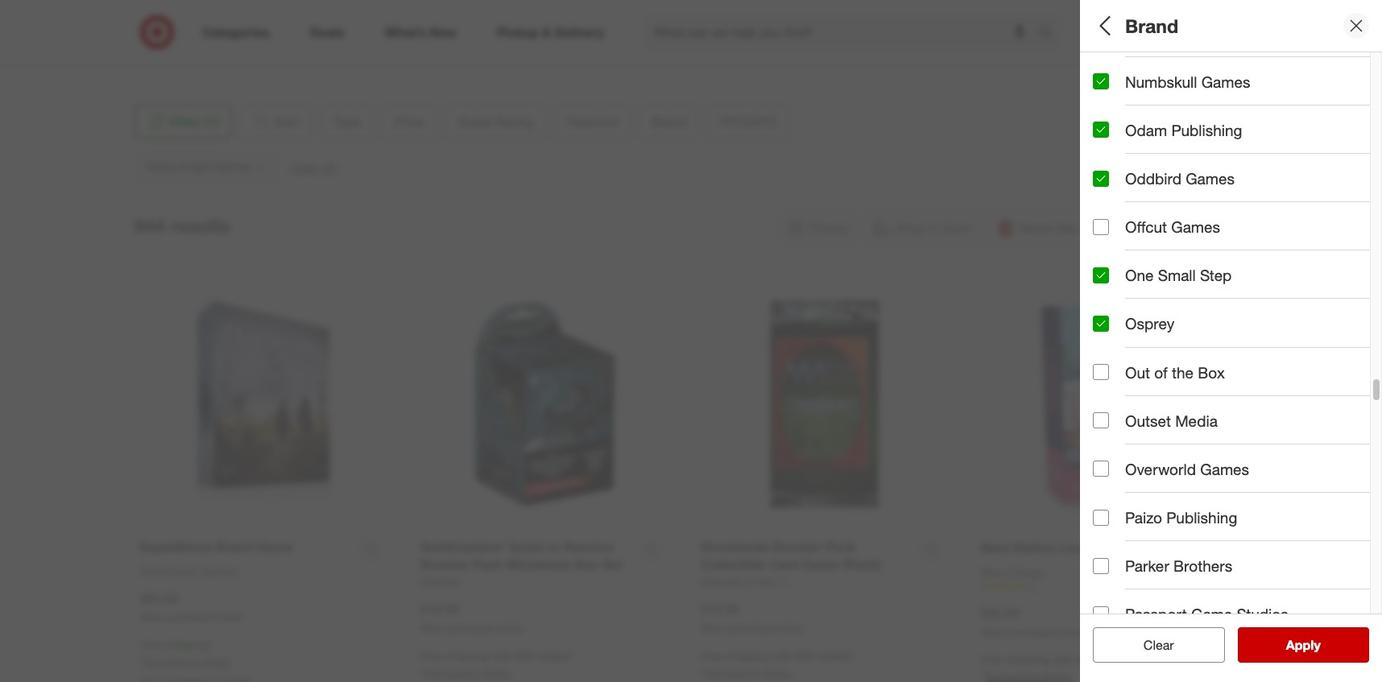 Task type: locate. For each thing, give the bounding box(es) containing it.
brand
[[1125, 14, 1178, 37], [1093, 289, 1137, 307]]

small
[[1158, 266, 1196, 285]]

online for $18.99
[[497, 623, 523, 635]]

$15.95 when purchased online
[[701, 601, 803, 635]]

purchased down "$15.95"
[[729, 623, 775, 635]]

featured new
[[1093, 232, 1158, 267]]

1 horizontal spatial exclusions apply. button
[[424, 665, 512, 681]]

with down $18.99 when purchased online at the left bottom of page
[[492, 649, 513, 663]]

guest rating
[[1093, 182, 1188, 200]]

2f-
[[1322, 310, 1339, 323]]

games right card
[[1202, 72, 1250, 91]]

0 vertical spatial results
[[170, 214, 230, 237]]

shipping
[[166, 638, 209, 652], [446, 649, 489, 663], [726, 649, 769, 663], [1007, 653, 1050, 667]]

games; left 2f-
[[1280, 310, 1319, 323]]

1 horizontal spatial $35
[[796, 649, 815, 663]]

outset media
[[1125, 411, 1218, 430]]

exclusions apply. button down $15.95 when purchased online on the right bottom
[[705, 665, 792, 681]]

online inside $20.99 when purchased online
[[1058, 626, 1083, 638]]

hr
[[1104, 310, 1116, 323]]

1 horizontal spatial exclusions
[[424, 666, 478, 680]]

purchased for $20.99
[[1009, 626, 1055, 638]]

games; left card
[[1127, 84, 1166, 98]]

games; inside brand 0-hr art & technology; 25th century games; 2f-spiele; 2
[[1280, 310, 1319, 323]]

clear inside brand dialog
[[1144, 637, 1174, 653]]

1 clear from the left
[[1136, 637, 1166, 653]]

free shipping with $35 orders* * exclusions apply. for $15.95
[[701, 649, 854, 680]]

games;
[[1127, 84, 1166, 98], [1197, 84, 1236, 98], [1280, 310, 1319, 323]]

$25
[[1210, 140, 1228, 154]]

shipping for $18.99
[[446, 649, 489, 663]]

1 free shipping with $35 orders* * exclusions apply. from the left
[[420, 649, 574, 680]]

shipping down '$84.95 when purchased online'
[[166, 638, 209, 652]]

media
[[1175, 411, 1218, 430]]

1 horizontal spatial orders*
[[818, 649, 854, 663]]

1 horizontal spatial results
[[1296, 637, 1338, 653]]

brand right all
[[1125, 14, 1178, 37]]

online inside $15.95 when purchased online
[[777, 623, 803, 635]]

online for $20.99
[[1058, 626, 1083, 638]]

guest rating button
[[1093, 165, 1382, 222]]

$35
[[516, 649, 534, 663], [796, 649, 815, 663], [1077, 653, 1095, 667]]

53719
[[217, 30, 248, 43]]

of left the
[[1155, 363, 1168, 381]]

free shipping * * exclusions apply.
[[140, 638, 231, 669]]

free down $20.99
[[981, 653, 1003, 667]]

$35 down passport game studios checkbox
[[1077, 653, 1095, 667]]

0 vertical spatial of
[[1155, 363, 1168, 381]]

0 horizontal spatial with
[[492, 649, 513, 663]]

0 horizontal spatial apply.
[[201, 655, 231, 669]]

clear inside all filters dialog
[[1136, 637, 1166, 653]]

1 vertical spatial brand
[[1093, 289, 1137, 307]]

0 horizontal spatial exclusions apply. button
[[144, 654, 231, 670]]

games down the rating
[[1171, 218, 1220, 236]]

publishing up the $25;
[[1172, 121, 1242, 139]]

clear for clear
[[1144, 637, 1174, 653]]

when inside $15.95 when purchased online
[[701, 623, 726, 635]]

0 vertical spatial publishing
[[1172, 121, 1242, 139]]

oddbird
[[1125, 169, 1182, 188]]

games down media
[[1200, 460, 1249, 478]]

overworld games
[[1125, 460, 1249, 478]]

Oddbird Games checkbox
[[1093, 170, 1109, 186]]

results right see
[[1296, 637, 1338, 653]]

parker
[[1125, 557, 1169, 575]]

purchased inside $20.99 when purchased online
[[1009, 626, 1055, 638]]

$15
[[1149, 140, 1167, 154]]

exclusions apply. button down $18.99 when purchased online at the left bottom of page
[[424, 665, 512, 681]]

brand up hr
[[1093, 289, 1137, 307]]

search
[[1031, 25, 1070, 42]]

shipping down $18.99 when purchased online at the left bottom of page
[[446, 649, 489, 663]]

with
[[492, 649, 513, 663], [772, 649, 793, 663], [1053, 653, 1074, 667]]

technology;
[[1147, 310, 1208, 323]]

when inside $20.99 when purchased online
[[981, 626, 1006, 638]]

apply.
[[201, 655, 231, 669], [481, 666, 512, 680], [762, 666, 792, 680]]

new
[[1093, 253, 1116, 267]]

games down $25
[[1186, 169, 1235, 188]]

of inside all filters dialog
[[1206, 405, 1219, 424]]

2 clear from the left
[[1144, 637, 1174, 653]]

&
[[1137, 310, 1144, 323]]

featured
[[1093, 232, 1158, 251]]

purchased inside $15.95 when purchased online
[[729, 623, 775, 635]]

$35 down $18.99 when purchased online at the left bottom of page
[[516, 649, 534, 663]]

one small step
[[1125, 266, 1232, 285]]

type board games; card games; collectible trading cards; ga
[[1093, 63, 1382, 98]]

2 horizontal spatial apply.
[[762, 666, 792, 680]]

1 horizontal spatial of
[[1206, 405, 1219, 424]]

1 horizontal spatial with
[[772, 649, 793, 663]]

clear all button
[[1093, 627, 1225, 663]]

brand inside brand 0-hr art & technology; 25th century games; 2f-spiele; 2
[[1093, 289, 1137, 307]]

when inside $18.99 when purchased online
[[420, 623, 446, 635]]

results inside button
[[1296, 637, 1338, 653]]

free shipping with $35 orders* * exclusions apply. down $15.95 when purchased online on the right bottom
[[701, 649, 854, 680]]

games; right card
[[1197, 84, 1236, 98]]

,
[[194, 30, 197, 43]]

0 horizontal spatial orders*
[[537, 649, 574, 663]]

when for $84.95
[[140, 612, 165, 624]]

ga
[[1371, 84, 1382, 98]]

exclusions down $15.95 when purchased online on the right bottom
[[705, 666, 759, 680]]

results for see results
[[1296, 637, 1338, 653]]

free shipping with $35 orders* * exclusions apply.
[[420, 649, 574, 680], [701, 649, 854, 680]]

purchased for $18.99
[[448, 623, 494, 635]]

2 horizontal spatial $35
[[1077, 653, 1095, 667]]

0 horizontal spatial free shipping with $35 orders* * exclusions apply.
[[420, 649, 574, 680]]

apply. down $18.99 when purchased online at the left bottom of page
[[481, 666, 512, 680]]

purchased for $84.95
[[168, 612, 214, 624]]

online inside '$84.95 when purchased online'
[[217, 612, 242, 624]]

exclusions down $18.99 when purchased online at the left bottom of page
[[424, 666, 478, 680]]

shipping down $15.95 when purchased online on the right bottom
[[726, 649, 769, 663]]

exclusions apply. button for $15.95
[[705, 665, 792, 681]]

free for $20.99
[[981, 653, 1003, 667]]

free down $18.99 at the left of the page
[[420, 649, 443, 663]]

games
[[1202, 72, 1250, 91], [1186, 169, 1235, 188], [1171, 218, 1220, 236], [1200, 460, 1249, 478]]

$84.95 when purchased online
[[140, 590, 242, 624]]

$20.99 when purchased online
[[981, 605, 1083, 638]]

$100
[[1340, 140, 1365, 154]]

apply. down '$84.95 when purchased online'
[[201, 655, 231, 669]]

when down $18.99 at the left of the page
[[420, 623, 446, 635]]

exclusions apply. button
[[144, 654, 231, 670], [424, 665, 512, 681], [705, 665, 792, 681]]

1 horizontal spatial free shipping with $35 orders* * exclusions apply.
[[701, 649, 854, 680]]

2 free shipping with $35 orders* * exclusions apply. from the left
[[701, 649, 854, 680]]

with down $15.95 when purchased online on the right bottom
[[772, 649, 793, 663]]

card
[[1169, 84, 1194, 98]]

Numbskull Games checkbox
[[1093, 73, 1109, 90]]

One Small Step checkbox
[[1093, 267, 1109, 283]]

shipping for $15.95
[[726, 649, 769, 663]]

offcut games
[[1125, 218, 1220, 236]]

free shipping with $35 orders* * exclusions apply. down $18.99 when purchased online at the left bottom of page
[[420, 649, 574, 680]]

box
[[1198, 363, 1225, 381]]

1 vertical spatial of
[[1206, 405, 1219, 424]]

0 horizontal spatial results
[[170, 214, 230, 237]]

2 horizontal spatial with
[[1053, 653, 1074, 667]]

clear
[[1136, 637, 1166, 653], [1144, 637, 1174, 653]]

brothers
[[1174, 557, 1233, 575]]

exclusions down '$84.95 when purchased online'
[[144, 655, 198, 669]]

2
[[1377, 310, 1382, 323]]

online inside $18.99 when purchased online
[[497, 623, 523, 635]]

paizo publishing
[[1125, 508, 1238, 527]]

include out of stock
[[1125, 405, 1261, 424]]

$35 down $15.95 when purchased online on the right bottom
[[796, 649, 815, 663]]

passport
[[1125, 605, 1187, 624]]

Odam Publishing checkbox
[[1093, 122, 1109, 138]]

brand for brand
[[1125, 14, 1178, 37]]

$0
[[1093, 140, 1105, 154]]

purchased down $20.99
[[1009, 626, 1055, 638]]

osprey
[[1125, 314, 1175, 333]]

0 vertical spatial brand
[[1125, 14, 1178, 37]]

type
[[1093, 63, 1127, 82]]

1 horizontal spatial apply.
[[481, 666, 512, 680]]

purchased
[[168, 612, 214, 624], [448, 623, 494, 635], [729, 623, 775, 635], [1009, 626, 1055, 638]]

purchased inside $18.99 when purchased online
[[448, 623, 494, 635]]

when down $84.95 at the left
[[140, 612, 165, 624]]

of right "out"
[[1206, 405, 1219, 424]]

clear left all
[[1136, 637, 1166, 653]]

the
[[1172, 363, 1194, 381]]

exclusions apply. button down '$84.95 when purchased online'
[[144, 654, 231, 670]]

apply. down $15.95 when purchased online on the right bottom
[[762, 666, 792, 680]]

publishing up brothers
[[1167, 508, 1238, 527]]

shipping down $20.99 when purchased online
[[1007, 653, 1050, 667]]

2 horizontal spatial games;
[[1280, 310, 1319, 323]]

*
[[209, 638, 213, 652], [140, 655, 144, 669], [420, 666, 424, 680], [701, 666, 705, 680]]

exclusions for $18.99
[[424, 666, 478, 680]]

clear all
[[1136, 637, 1182, 653]]

when down $20.99
[[981, 626, 1006, 638]]

2 horizontal spatial exclusions apply. button
[[705, 665, 792, 681]]

with for $15.95
[[772, 649, 793, 663]]

purchased up free shipping * * exclusions apply.
[[168, 612, 214, 624]]

results right 944
[[170, 214, 230, 237]]

Overworld Games checkbox
[[1093, 461, 1109, 477]]

numbskull
[[1125, 72, 1197, 91]]

free
[[140, 638, 163, 652], [420, 649, 443, 663], [701, 649, 723, 663], [981, 653, 1003, 667]]

clear for clear all
[[1136, 637, 1166, 653]]

brand dialog
[[1080, 0, 1382, 682]]

2 horizontal spatial exclusions
[[705, 666, 759, 680]]

oddbird games
[[1125, 169, 1235, 188]]

0 horizontal spatial $35
[[516, 649, 534, 663]]

overworld
[[1125, 460, 1196, 478]]

free down "$15.95"
[[701, 649, 723, 663]]

0 horizontal spatial games;
[[1127, 84, 1166, 98]]

purchased inside '$84.95 when purchased online'
[[168, 612, 214, 624]]

game
[[1191, 605, 1233, 624]]

free inside free shipping * * exclusions apply.
[[140, 638, 163, 652]]

purchased down $18.99 at the left of the page
[[448, 623, 494, 635]]

search button
[[1031, 14, 1070, 53]]

publishing for paizo publishing
[[1167, 508, 1238, 527]]

brand inside brand dialog
[[1125, 14, 1178, 37]]

of
[[1155, 363, 1168, 381], [1206, 405, 1219, 424]]

games for numbskull games
[[1202, 72, 1250, 91]]

1 vertical spatial results
[[1296, 637, 1338, 653]]

2 horizontal spatial orders*
[[1098, 653, 1135, 667]]

see
[[1269, 637, 1292, 653]]

board
[[1093, 84, 1124, 98]]

$84.95
[[140, 590, 179, 606]]

exclusions
[[144, 655, 198, 669], [424, 666, 478, 680], [705, 666, 759, 680]]

games for overworld games
[[1200, 460, 1249, 478]]

0 horizontal spatial exclusions
[[144, 655, 198, 669]]

odam publishing
[[1125, 121, 1242, 139]]

1 vertical spatial publishing
[[1167, 508, 1238, 527]]

results for 944 results
[[170, 214, 230, 237]]

exclusions apply. button for $18.99
[[424, 665, 512, 681]]

Offcut Games checkbox
[[1093, 219, 1109, 235]]

0 horizontal spatial of
[[1155, 363, 1168, 381]]

with down $20.99 when purchased online
[[1053, 653, 1074, 667]]

shipping inside free shipping * * exclusions apply.
[[166, 638, 209, 652]]

when down "$15.95"
[[701, 623, 726, 635]]

* down '$84.95 when purchased online'
[[209, 638, 213, 652]]

* down $84.95 at the left
[[140, 655, 144, 669]]

clear down passport
[[1144, 637, 1174, 653]]

when inside '$84.95 when purchased online'
[[140, 612, 165, 624]]

free down $84.95 at the left
[[140, 638, 163, 652]]

when for $20.99
[[981, 626, 1006, 638]]



Task type: describe. For each thing, give the bounding box(es) containing it.
trading
[[1296, 84, 1332, 98]]

online for $15.95
[[777, 623, 803, 635]]

games for offcut games
[[1171, 218, 1220, 236]]

$25;
[[1186, 140, 1207, 154]]

2835 commerce park drive fitchburg , wi 53719 us
[[147, 13, 286, 59]]

outset
[[1125, 411, 1171, 430]]

include
[[1125, 405, 1175, 424]]

odam
[[1125, 121, 1167, 139]]

Parker Brothers checkbox
[[1093, 558, 1109, 574]]

orders* for $18.99
[[537, 649, 574, 663]]

944 results
[[134, 214, 230, 237]]

out of the box
[[1125, 363, 1225, 381]]

brand for brand 0-hr art & technology; 25th century games; 2f-spiele; 2
[[1093, 289, 1137, 307]]

brand 0-hr art & technology; 25th century games; 2f-spiele; 2
[[1093, 289, 1382, 323]]

free shipping with $35 orders*
[[981, 653, 1135, 667]]

stock
[[1223, 405, 1261, 424]]

out
[[1125, 363, 1150, 381]]

online for $84.95
[[217, 612, 242, 624]]

apply
[[1286, 637, 1321, 653]]

passport game studios
[[1125, 605, 1289, 624]]

1
[[1031, 581, 1036, 593]]

free for $18.99
[[420, 649, 443, 663]]

shipping for $20.99
[[1007, 653, 1050, 667]]

all
[[1170, 637, 1182, 653]]

apply button
[[1238, 627, 1369, 663]]

purchased for $15.95
[[729, 623, 775, 635]]

studios
[[1237, 605, 1289, 624]]

apply. for $18.99
[[481, 666, 512, 680]]

exclusions for $15.95
[[705, 666, 759, 680]]

see results
[[1269, 637, 1338, 653]]

when for $15.95
[[701, 623, 726, 635]]

free shipping with $35 orders* * exclusions apply. for $18.99
[[420, 649, 574, 680]]

of inside brand dialog
[[1155, 363, 1168, 381]]

$18.99 when purchased online
[[420, 601, 523, 635]]

apply. inside free shipping * * exclusions apply.
[[201, 655, 231, 669]]

see results button
[[1238, 627, 1369, 663]]

1 link
[[981, 580, 1230, 594]]

filters
[[1120, 14, 1170, 37]]

fpo/apo
[[1093, 351, 1163, 369]]

$35 for $15.95
[[796, 649, 815, 663]]

Out of the Box checkbox
[[1093, 364, 1109, 380]]

step
[[1200, 266, 1232, 285]]

Include out of stock checkbox
[[1093, 406, 1109, 423]]

$35 for $20.99
[[1077, 653, 1095, 667]]

us
[[147, 46, 162, 59]]

drive
[[260, 13, 286, 27]]

25th
[[1211, 310, 1233, 323]]

all
[[1093, 14, 1115, 37]]

Passport Game Studios checkbox
[[1093, 606, 1109, 622]]

all filters
[[1093, 14, 1170, 37]]

orders* for $20.99
[[1098, 653, 1135, 667]]

price $0  –  $15; $15  –  $25; $25  –  $50; $50  –  $100; $100  –  
[[1093, 120, 1382, 154]]

paizo
[[1125, 508, 1162, 527]]

cards;
[[1335, 84, 1368, 98]]

$20.99
[[981, 605, 1020, 621]]

park
[[234, 13, 257, 27]]

fitchburg
[[147, 30, 194, 43]]

games for oddbird games
[[1186, 169, 1235, 188]]

$15;
[[1124, 140, 1145, 154]]

$50;
[[1248, 140, 1269, 154]]

wi
[[200, 30, 213, 43]]

publishing for odam publishing
[[1172, 121, 1242, 139]]

century
[[1237, 310, 1277, 323]]

out
[[1180, 405, 1202, 424]]

offcut
[[1125, 218, 1167, 236]]

art
[[1119, 310, 1134, 323]]

parker brothers
[[1125, 557, 1233, 575]]

$15.95
[[701, 601, 739, 617]]

0-
[[1093, 310, 1104, 323]]

clear button
[[1093, 627, 1225, 663]]

Osprey checkbox
[[1093, 316, 1109, 332]]

spiele;
[[1339, 310, 1374, 323]]

2835
[[147, 13, 172, 27]]

numbskull games
[[1125, 72, 1250, 91]]

price
[[1093, 120, 1131, 138]]

collectible
[[1239, 84, 1292, 98]]

commerce
[[175, 13, 231, 27]]

all filters dialog
[[1080, 0, 1382, 682]]

$50
[[1272, 140, 1290, 154]]

apply. for $15.95
[[762, 666, 792, 680]]

* down $18.99 at the left of the page
[[420, 666, 424, 680]]

fpo/apo button
[[1093, 334, 1382, 391]]

944
[[134, 214, 165, 237]]

* down "$15.95"
[[701, 666, 705, 680]]

What can we help you find? suggestions appear below search field
[[644, 14, 1042, 50]]

guest
[[1093, 182, 1136, 200]]

with for $18.99
[[492, 649, 513, 663]]

1 horizontal spatial games;
[[1197, 84, 1236, 98]]

free for $15.95
[[701, 649, 723, 663]]

orders* for $15.95
[[818, 649, 854, 663]]

Outset Media checkbox
[[1093, 413, 1109, 429]]

$35 for $18.99
[[516, 649, 534, 663]]

rating
[[1140, 182, 1188, 200]]

one
[[1125, 266, 1154, 285]]

when for $18.99
[[420, 623, 446, 635]]

Paizo Publishing checkbox
[[1093, 509, 1109, 526]]

exclusions inside free shipping * * exclusions apply.
[[144, 655, 198, 669]]

with for $20.99
[[1053, 653, 1074, 667]]



Task type: vqa. For each thing, say whether or not it's contained in the screenshot.
EXCLUSIONS APPLY. BUTTON to the middle
yes



